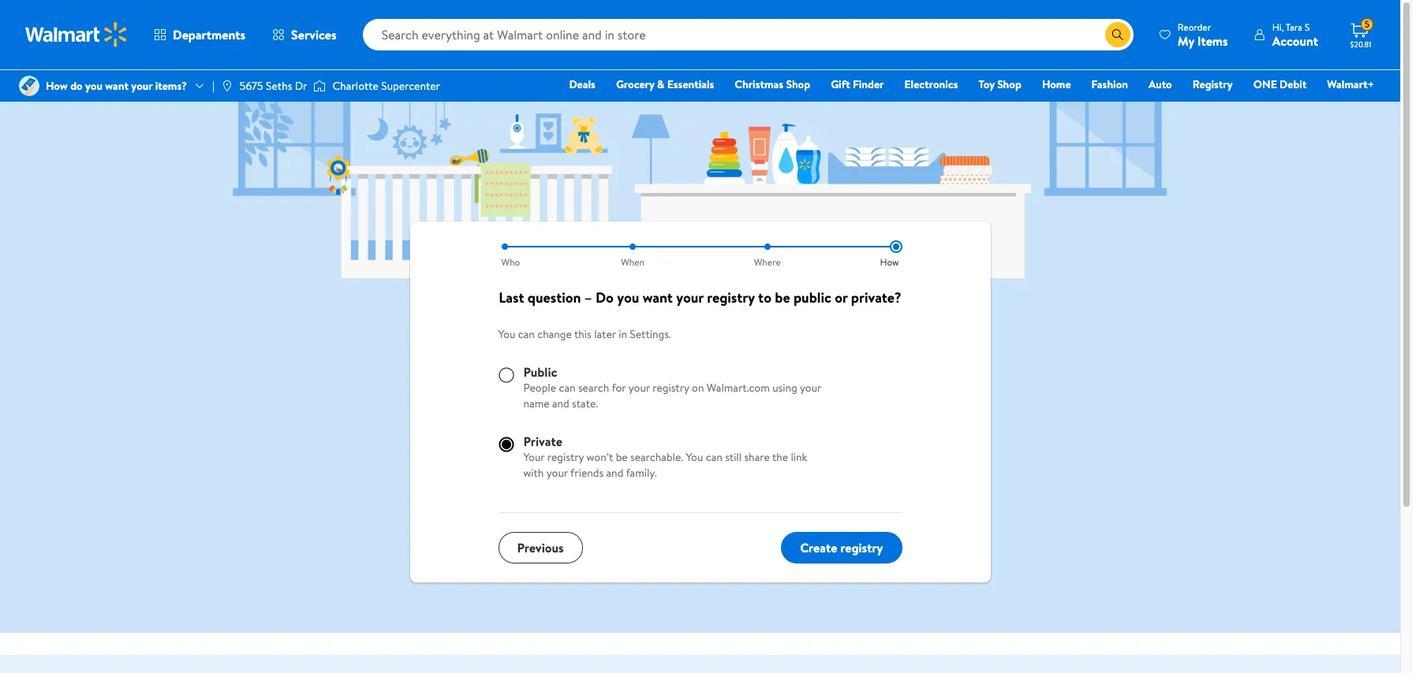 Task type: describe. For each thing, give the bounding box(es) containing it.
create registry button
[[781, 533, 902, 564]]

gift finder link
[[824, 76, 891, 93]]

name
[[524, 396, 550, 412]]

seths
[[266, 78, 292, 94]]

0 vertical spatial want
[[105, 78, 129, 94]]

christmas shop
[[735, 77, 811, 92]]

hi,
[[1273, 20, 1284, 34]]

you can change this later in settings.
[[498, 327, 671, 342]]

5675
[[240, 78, 263, 94]]

items?
[[155, 78, 187, 94]]

toy shop link
[[972, 76, 1029, 93]]

 image for charlotte supercenter
[[314, 78, 326, 94]]

my
[[1178, 32, 1195, 49]]

create registry
[[800, 540, 883, 557]]

dr
[[295, 78, 307, 94]]

for
[[612, 380, 626, 396]]

home
[[1042, 77, 1071, 92]]

state.
[[572, 396, 598, 412]]

share
[[745, 450, 770, 466]]

question
[[528, 288, 581, 308]]

registry inside button
[[841, 540, 883, 557]]

private your registry won't be searchable. you can still share the link with your friends and family.
[[524, 433, 808, 481]]

walmart+
[[1328, 77, 1375, 92]]

on
[[692, 380, 704, 396]]

home link
[[1035, 76, 1078, 93]]

account
[[1273, 32, 1319, 49]]

link
[[791, 450, 808, 466]]

this
[[575, 327, 592, 342]]

registry link
[[1186, 76, 1240, 93]]

how for how
[[880, 256, 899, 269]]

toy
[[979, 77, 995, 92]]

using
[[773, 380, 798, 396]]

one debit
[[1254, 77, 1307, 92]]

1 vertical spatial want
[[643, 288, 673, 308]]

–
[[585, 288, 592, 308]]

your down when "list item"
[[676, 288, 704, 308]]

can inside private your registry won't be searchable. you can still share the link with your friends and family.
[[706, 450, 723, 466]]

grocery & essentials link
[[609, 76, 722, 93]]

be inside private your registry won't be searchable. you can still share the link with your friends and family.
[[616, 450, 628, 466]]

your
[[524, 450, 545, 466]]

departments
[[173, 26, 246, 43]]

your right for
[[629, 380, 650, 396]]

do
[[70, 78, 83, 94]]

who
[[502, 256, 520, 269]]

search icon image
[[1112, 28, 1124, 41]]

previous button
[[498, 533, 583, 564]]

0 horizontal spatial can
[[518, 327, 535, 342]]

charlotte
[[333, 78, 379, 94]]

when list item
[[566, 241, 700, 269]]

public people can search for your registry on walmart.com using your name and state. element
[[498, 364, 902, 412]]

walmart+ link
[[1321, 76, 1382, 93]]

create
[[800, 540, 838, 557]]

last question – do you want your registry to be public or private?
[[499, 288, 902, 308]]

christmas
[[735, 77, 784, 92]]

supercenter
[[381, 78, 440, 94]]

won't
[[587, 450, 613, 466]]

do
[[596, 288, 614, 308]]

still
[[725, 450, 742, 466]]

people
[[524, 380, 556, 396]]

search
[[578, 380, 609, 396]]

previous
[[517, 540, 564, 557]]

&
[[657, 77, 665, 92]]

one
[[1254, 77, 1277, 92]]

fashion
[[1092, 77, 1129, 92]]

settings.
[[630, 327, 671, 342]]

public people can search for your registry on walmart.com using your name and state.
[[524, 364, 822, 412]]

auto
[[1149, 77, 1172, 92]]

0 horizontal spatial you
[[498, 327, 516, 342]]

registry left to at top right
[[707, 288, 755, 308]]

0 horizontal spatial you
[[85, 78, 103, 94]]

fashion link
[[1085, 76, 1136, 93]]

electronics
[[905, 77, 958, 92]]

walmart.com
[[707, 380, 770, 396]]

in
[[619, 327, 627, 342]]

grocery & essentials
[[616, 77, 714, 92]]

s
[[1305, 20, 1310, 34]]

deals link
[[562, 76, 603, 93]]

$20.81
[[1351, 39, 1372, 50]]

gift finder
[[831, 77, 884, 92]]

Walmart Site-Wide search field
[[363, 19, 1134, 51]]



Task type: vqa. For each thing, say whether or not it's contained in the screenshot.
Shop associated with Toy Shop
yes



Task type: locate. For each thing, give the bounding box(es) containing it.
can left still
[[706, 450, 723, 466]]

want right do
[[105, 78, 129, 94]]

grocery
[[616, 77, 655, 92]]

or
[[835, 288, 848, 308]]

0 vertical spatial you
[[85, 78, 103, 94]]

0 vertical spatial you
[[498, 327, 516, 342]]

registry
[[1193, 77, 1233, 92]]

1 shop from the left
[[786, 77, 811, 92]]

gift
[[831, 77, 850, 92]]

be right to at top right
[[775, 288, 790, 308]]

1 vertical spatial and
[[606, 466, 624, 481]]

2 vertical spatial can
[[706, 450, 723, 466]]

 image
[[221, 80, 233, 92]]

how
[[46, 78, 68, 94], [880, 256, 899, 269]]

2 horizontal spatial can
[[706, 450, 723, 466]]

last question – do you want your registry to be public or private? group
[[498, 355, 902, 494]]

last
[[499, 288, 524, 308]]

 image
[[19, 76, 39, 96], [314, 78, 326, 94]]

searchable.
[[631, 450, 683, 466]]

and inside public people can search for your registry on walmart.com using your name and state.
[[552, 396, 570, 412]]

christmas shop link
[[728, 76, 818, 93]]

your
[[131, 78, 153, 94], [676, 288, 704, 308], [629, 380, 650, 396], [800, 380, 822, 396], [547, 466, 568, 481]]

private your registry won't be searchable. you can still share the link with your friends and family. element
[[498, 433, 902, 481]]

how left do
[[46, 78, 68, 94]]

 image for how do you want your items?
[[19, 76, 39, 96]]

0 vertical spatial and
[[552, 396, 570, 412]]

 image left do
[[19, 76, 39, 96]]

the
[[773, 450, 788, 466]]

electronics link
[[898, 76, 965, 93]]

1 horizontal spatial how
[[880, 256, 899, 269]]

0 horizontal spatial  image
[[19, 76, 39, 96]]

shop right toy
[[998, 77, 1022, 92]]

0 horizontal spatial how
[[46, 78, 68, 94]]

you down the last
[[498, 327, 516, 342]]

0 vertical spatial how
[[46, 78, 68, 94]]

tara
[[1286, 20, 1303, 34]]

shop for toy shop
[[998, 77, 1022, 92]]

how for how do you want your items?
[[46, 78, 68, 94]]

1 vertical spatial be
[[616, 450, 628, 466]]

how inside list item
[[880, 256, 899, 269]]

registry right create in the bottom of the page
[[841, 540, 883, 557]]

and
[[552, 396, 570, 412], [606, 466, 624, 481]]

your right with
[[547, 466, 568, 481]]

1 vertical spatial how
[[880, 256, 899, 269]]

list
[[498, 241, 902, 269]]

0 vertical spatial can
[[518, 327, 535, 342]]

auto link
[[1142, 76, 1180, 93]]

hi, tara s account
[[1273, 20, 1319, 49]]

when
[[621, 256, 645, 269]]

later
[[594, 327, 616, 342]]

0 horizontal spatial shop
[[786, 77, 811, 92]]

0 vertical spatial be
[[775, 288, 790, 308]]

registry inside public people can search for your registry on walmart.com using your name and state.
[[653, 380, 690, 396]]

want up settings.
[[643, 288, 673, 308]]

shop right christmas
[[786, 77, 811, 92]]

1 horizontal spatial you
[[617, 288, 639, 308]]

your right using
[[800, 380, 822, 396]]

shop for christmas shop
[[786, 77, 811, 92]]

private?
[[851, 288, 902, 308]]

you
[[85, 78, 103, 94], [617, 288, 639, 308]]

 image right dr
[[314, 78, 326, 94]]

and left state.
[[552, 396, 570, 412]]

you inside private your registry won't be searchable. you can still share the link with your friends and family.
[[686, 450, 703, 466]]

your inside private your registry won't be searchable. you can still share the link with your friends and family.
[[547, 466, 568, 481]]

1 vertical spatial can
[[559, 380, 576, 396]]

1 horizontal spatial  image
[[314, 78, 326, 94]]

can left "change"
[[518, 327, 535, 342]]

where
[[754, 256, 781, 269]]

be
[[775, 288, 790, 308], [616, 450, 628, 466]]

with
[[524, 466, 544, 481]]

debit
[[1280, 77, 1307, 92]]

Search search field
[[363, 19, 1134, 51]]

5675 seths dr
[[240, 78, 307, 94]]

1 horizontal spatial shop
[[998, 77, 1022, 92]]

reorder my items
[[1178, 20, 1228, 49]]

0 horizontal spatial be
[[616, 450, 628, 466]]

finder
[[853, 77, 884, 92]]

1 vertical spatial you
[[686, 450, 703, 466]]

public
[[524, 364, 557, 381]]

1 horizontal spatial want
[[643, 288, 673, 308]]

registry inside private your registry won't be searchable. you can still share the link with your friends and family.
[[548, 450, 584, 466]]

registry
[[707, 288, 755, 308], [653, 380, 690, 396], [548, 450, 584, 466], [841, 540, 883, 557]]

you
[[498, 327, 516, 342], [686, 450, 703, 466]]

items
[[1198, 32, 1228, 49]]

how do you want your items?
[[46, 78, 187, 94]]

1 horizontal spatial you
[[686, 450, 703, 466]]

be right won't
[[616, 450, 628, 466]]

how list item
[[835, 241, 902, 269]]

toy shop
[[979, 77, 1022, 92]]

shop
[[786, 77, 811, 92], [998, 77, 1022, 92]]

departments button
[[140, 16, 259, 54]]

0 horizontal spatial and
[[552, 396, 570, 412]]

1 horizontal spatial be
[[775, 288, 790, 308]]

1 vertical spatial you
[[617, 288, 639, 308]]

where list item
[[700, 241, 835, 269]]

you right searchable.
[[686, 450, 703, 466]]

one debit link
[[1247, 76, 1314, 93]]

services button
[[259, 16, 350, 54]]

deals
[[569, 77, 596, 92]]

registry right 'your'
[[548, 450, 584, 466]]

2 shop from the left
[[998, 77, 1022, 92]]

how up private?
[[880, 256, 899, 269]]

family.
[[626, 466, 657, 481]]

and left family. at the left of the page
[[606, 466, 624, 481]]

friends
[[571, 466, 604, 481]]

5 $20.81
[[1351, 18, 1372, 50]]

registry left "on"
[[653, 380, 690, 396]]

5
[[1365, 18, 1370, 31]]

and inside private your registry won't be searchable. you can still share the link with your friends and family.
[[606, 466, 624, 481]]

can inside public people can search for your registry on walmart.com using your name and state.
[[559, 380, 576, 396]]

your left items?
[[131, 78, 153, 94]]

can left search
[[559, 380, 576, 396]]

change
[[538, 327, 572, 342]]

1 horizontal spatial can
[[559, 380, 576, 396]]

services
[[291, 26, 337, 43]]

1 horizontal spatial and
[[606, 466, 624, 481]]

list containing who
[[498, 241, 902, 269]]

public
[[794, 288, 832, 308]]

want
[[105, 78, 129, 94], [643, 288, 673, 308]]

0 horizontal spatial want
[[105, 78, 129, 94]]

|
[[212, 78, 215, 94]]

walmart image
[[25, 22, 128, 47]]

None radio
[[498, 368, 514, 384], [498, 437, 514, 453], [498, 368, 514, 384], [498, 437, 514, 453]]

charlotte supercenter
[[333, 78, 440, 94]]

who list item
[[498, 241, 566, 269]]

essentials
[[668, 77, 714, 92]]

reorder
[[1178, 20, 1212, 34]]



